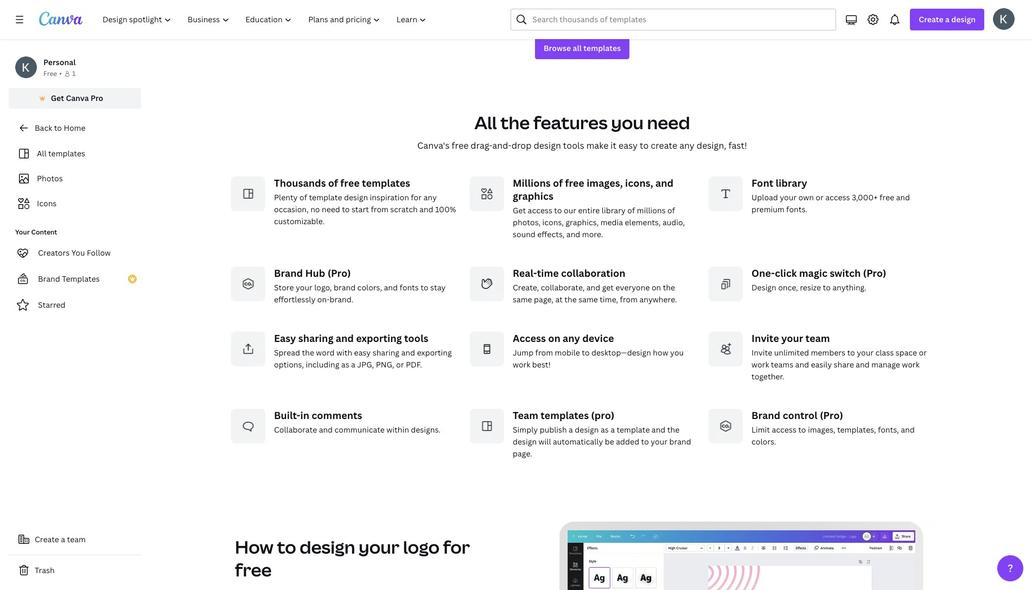Task type: describe. For each thing, give the bounding box(es) containing it.
collaborate,
[[541, 282, 585, 293]]

tools inside all the features you need canva's free drag-and-drop design tools make it easy to create any design, fast!
[[563, 140, 584, 152]]

template inside thousands of free templates plenty of template design inspiration for any occasion, no need to start from scratch and 100% customizable.
[[309, 192, 342, 203]]

mobile
[[555, 347, 580, 358]]

creators you follow link
[[9, 242, 141, 264]]

in
[[300, 409, 309, 422]]

templates inside thousands of free templates plenty of template design inspiration for any occasion, no need to start from scratch and 100% customizable.
[[362, 176, 410, 190]]

features
[[534, 111, 608, 134]]

as inside easy sharing and exporting tools spread the word with easy sharing and exporting options, including as a jpg, png, or pdf.
[[341, 359, 349, 370]]

access on any device image
[[470, 332, 504, 366]]

team for your
[[806, 332, 830, 345]]

any inside thousands of free templates plenty of template design inspiration for any occasion, no need to start from scratch and 100% customizable.
[[424, 192, 437, 203]]

graphics,
[[566, 217, 599, 228]]

store
[[274, 282, 294, 293]]

on inside access on any device jump from mobile to desktop—design how you work best!
[[548, 332, 561, 345]]

Search search field
[[533, 9, 830, 30]]

real-time collaboration image
[[470, 267, 504, 301]]

start
[[352, 204, 369, 214]]

1 horizontal spatial exporting
[[417, 347, 452, 358]]

and inside team templates (pro) simply publish a design as a template and the design will automatically be added to your brand page.
[[652, 425, 666, 435]]

the inside team templates (pro) simply publish a design as a template and the design will automatically be added to your brand page.
[[668, 425, 680, 435]]

one-click magic switch (pro) design once, resize to anything.
[[752, 267, 887, 293]]

creators you follow
[[38, 248, 111, 258]]

brand templates link
[[9, 268, 141, 290]]

team templates (pro) simply publish a design as a template and the design will automatically be added to your brand page.
[[513, 409, 691, 459]]

to inside the one-click magic switch (pro) design once, resize to anything.
[[823, 282, 831, 293]]

pink black feminine makeup artist glitter circle logo image
[[663, 0, 797, 11]]

need inside thousands of free templates plenty of template design inspiration for any occasion, no need to start from scratch and 100% customizable.
[[322, 204, 340, 214]]

fonts.
[[787, 204, 808, 214]]

create for create a team
[[35, 534, 59, 544]]

brand templates
[[38, 274, 100, 284]]

of right millions
[[553, 176, 563, 190]]

content
[[31, 227, 57, 237]]

and inside font library upload your own or access 3,000+ free and premium fonts.
[[896, 192, 910, 203]]

starred link
[[9, 294, 141, 316]]

icons link
[[15, 193, 135, 214]]

1
[[72, 69, 76, 78]]

0 horizontal spatial sharing
[[298, 332, 334, 345]]

get inside 'millions of free images, icons, and graphics get access to our entire library of millions of photos, icons, graphics, media elements, audio, sound effects, and more.'
[[513, 205, 526, 216]]

limit
[[752, 425, 770, 435]]

once,
[[778, 282, 798, 293]]

(pro) for brand hub (pro)
[[328, 267, 351, 280]]

easy inside all the features you need canva's free drag-and-drop design tools make it easy to create any design, fast!
[[619, 140, 638, 152]]

free inside 'millions of free images, icons, and graphics get access to our entire library of millions of photos, icons, graphics, media elements, audio, sound effects, and more.'
[[565, 176, 585, 190]]

control
[[783, 409, 818, 422]]

3 work from the left
[[902, 359, 920, 370]]

create,
[[513, 282, 539, 293]]

icons
[[37, 198, 57, 208]]

font
[[752, 176, 774, 190]]

get canva pro
[[51, 93, 103, 103]]

photos
[[37, 173, 63, 183]]

including
[[306, 359, 339, 370]]

publish
[[540, 425, 567, 435]]

team for a
[[67, 534, 86, 544]]

back
[[35, 123, 52, 133]]

1 same from the left
[[513, 294, 532, 305]]

elements,
[[625, 217, 661, 228]]

page.
[[513, 448, 532, 459]]

browse all templates link
[[535, 38, 630, 59]]

your inside team templates (pro) simply publish a design as a template and the design will automatically be added to your brand page.
[[651, 437, 668, 447]]

built-in comments image
[[231, 409, 265, 444]]

any inside access on any device jump from mobile to desktop—design how you work best!
[[563, 332, 580, 345]]

logo
[[403, 535, 440, 559]]

upload
[[752, 192, 778, 203]]

from for free
[[371, 204, 389, 214]]

device
[[583, 332, 614, 345]]

to inside 'millions of free images, icons, and graphics get access to our entire library of millions of photos, icons, graphics, media elements, audio, sound effects, and more.'
[[554, 205, 562, 216]]

your
[[15, 227, 30, 237]]

(pro) for brand control (pro)
[[820, 409, 843, 422]]

your left class
[[857, 347, 874, 358]]

design inside thousands of free templates plenty of template design inspiration for any occasion, no need to start from scratch and 100% customizable.
[[344, 192, 368, 203]]

plenty
[[274, 192, 298, 203]]

at
[[556, 294, 563, 305]]

pro
[[91, 93, 103, 103]]

access
[[513, 332, 546, 345]]

of up elements,
[[628, 205, 635, 216]]

how to design your logo for free
[[235, 535, 470, 581]]

and inside real-time collaboration create, collaborate, and get everyone on the same page, at the same time, from anywhere.
[[587, 282, 601, 293]]

on-
[[317, 294, 330, 305]]

all for templates
[[37, 148, 46, 159]]

premium
[[752, 204, 785, 214]]

free inside font library upload your own or access 3,000+ free and premium fonts.
[[880, 192, 895, 203]]

(pro)
[[591, 409, 615, 422]]

will
[[539, 437, 551, 447]]

create a design
[[919, 14, 976, 24]]

jump
[[513, 347, 534, 358]]

all
[[573, 43, 582, 53]]

from inside access on any device jump from mobile to desktop—design how you work best!
[[536, 347, 553, 358]]

easy
[[274, 332, 296, 345]]

creators
[[38, 248, 70, 258]]

free inside how to design your logo for free
[[235, 558, 272, 581]]

inspiration
[[370, 192, 409, 203]]

effects,
[[538, 229, 565, 239]]

effortlessly
[[274, 294, 316, 305]]

0 vertical spatial icons,
[[625, 176, 653, 190]]

from for collaboration
[[620, 294, 638, 305]]

work for invite
[[752, 359, 769, 370]]

0 vertical spatial exporting
[[356, 332, 402, 345]]

anywhere.
[[640, 294, 677, 305]]

of up audio,
[[668, 205, 675, 216]]

easy inside easy sharing and exporting tools spread the word with easy sharing and exporting options, including as a jpg, png, or pdf.
[[354, 347, 371, 358]]

be
[[605, 437, 614, 447]]

design,
[[697, 140, 727, 152]]

design inside all the features you need canva's free drag-and-drop design tools make it easy to create any design, fast!
[[534, 140, 561, 152]]

fast!
[[729, 140, 747, 152]]

colors.
[[752, 437, 776, 447]]

for inside thousands of free templates plenty of template design inspiration for any occasion, no need to start from scratch and 100% customizable.
[[411, 192, 422, 203]]

brand for hub
[[274, 267, 303, 280]]

to inside how to design your logo for free
[[277, 535, 296, 559]]

or inside 'invite your team invite unlimited members to your class space or work teams and easily share and manage work together.'
[[919, 347, 927, 358]]

time
[[537, 267, 559, 280]]

photos link
[[15, 168, 135, 189]]

get inside button
[[51, 93, 64, 103]]

tools inside easy sharing and exporting tools spread the word with easy sharing and exporting options, including as a jpg, png, or pdf.
[[404, 332, 428, 345]]

modern brand name initials typography logo image
[[810, 0, 945, 11]]

get
[[602, 282, 614, 293]]

and inside brand control (pro) limit access to images, templates, fonts, and colors.
[[901, 425, 915, 435]]

easy sharing and exporting tools image
[[231, 332, 265, 366]]

trash link
[[9, 560, 141, 581]]

millions
[[513, 176, 551, 190]]

2 same from the left
[[579, 294, 598, 305]]

templates,
[[838, 425, 876, 435]]

our
[[564, 205, 577, 216]]

thousands of free templates plenty of template design inspiration for any occasion, no need to start from scratch and 100% customizable.
[[274, 176, 456, 226]]

of down thousands
[[300, 192, 307, 203]]

your inside font library upload your own or access 3,000+ free and premium fonts.
[[780, 192, 797, 203]]

invite your team image
[[708, 332, 743, 366]]

desktop—design
[[592, 347, 651, 358]]

to inside the brand hub (pro) store your logo, brand colors, and fonts to stay effortlessly on-brand.
[[421, 282, 429, 293]]

one-click magic switch (pro) image
[[708, 267, 743, 301]]

to inside thousands of free templates plenty of template design inspiration for any occasion, no need to start from scratch and 100% customizable.
[[342, 204, 350, 214]]

jpg,
[[357, 359, 374, 370]]

to right back
[[54, 123, 62, 133]]

and inside thousands of free templates plenty of template design inspiration for any occasion, no need to start from scratch and 100% customizable.
[[420, 204, 433, 214]]

2 invite from the top
[[752, 347, 773, 358]]

free
[[43, 69, 57, 78]]

fonts
[[400, 282, 419, 293]]

or inside font library upload your own or access 3,000+ free and premium fonts.
[[816, 192, 824, 203]]

more.
[[582, 229, 603, 239]]

brand for templates
[[38, 274, 60, 284]]

you inside all the features you need canva's free drag-and-drop design tools make it easy to create any design, fast!
[[611, 111, 644, 134]]



Task type: vqa. For each thing, say whether or not it's contained in the screenshot.
Add to new folder button
no



Task type: locate. For each thing, give the bounding box(es) containing it.
2 horizontal spatial from
[[620, 294, 638, 305]]

0 vertical spatial library
[[776, 176, 807, 190]]

0 horizontal spatial get
[[51, 93, 64, 103]]

anything.
[[833, 282, 867, 293]]

1 horizontal spatial or
[[816, 192, 824, 203]]

2 horizontal spatial (pro)
[[863, 267, 887, 280]]

1 vertical spatial brand
[[670, 437, 691, 447]]

team inside button
[[67, 534, 86, 544]]

tools up the pdf.
[[404, 332, 428, 345]]

0 horizontal spatial or
[[396, 359, 404, 370]]

0 vertical spatial template
[[309, 192, 342, 203]]

built-
[[274, 409, 300, 422]]

1 vertical spatial on
[[548, 332, 561, 345]]

0 horizontal spatial brand
[[38, 274, 60, 284]]

create inside create a team button
[[35, 534, 59, 544]]

free inside thousands of free templates plenty of template design inspiration for any occasion, no need to start from scratch and 100% customizable.
[[341, 176, 360, 190]]

or right own
[[816, 192, 824, 203]]

to left our
[[554, 205, 562, 216]]

your content
[[15, 227, 57, 237]]

0 vertical spatial you
[[611, 111, 644, 134]]

entire
[[578, 205, 600, 216]]

team
[[513, 409, 538, 422]]

members
[[811, 347, 846, 358]]

your up fonts.
[[780, 192, 797, 203]]

free •
[[43, 69, 62, 78]]

sharing
[[298, 332, 334, 345], [373, 347, 400, 358]]

0 vertical spatial for
[[411, 192, 422, 203]]

0 horizontal spatial create
[[35, 534, 59, 544]]

easy up jpg, on the left of page
[[354, 347, 371, 358]]

2 vertical spatial any
[[563, 332, 580, 345]]

exporting up png,
[[356, 332, 402, 345]]

tools
[[563, 140, 584, 152], [404, 332, 428, 345]]

1 vertical spatial team
[[67, 534, 86, 544]]

design inside how to design your logo for free
[[300, 535, 355, 559]]

1 horizontal spatial library
[[776, 176, 807, 190]]

1 vertical spatial library
[[602, 205, 626, 216]]

team templates (pro) image
[[470, 409, 504, 444]]

your up unlimited
[[782, 332, 804, 345]]

from down everyone
[[620, 294, 638, 305]]

library up media
[[602, 205, 626, 216]]

the left word
[[302, 347, 314, 358]]

2 vertical spatial access
[[772, 425, 797, 435]]

the right at
[[565, 294, 577, 305]]

(pro) inside the one-click magic switch (pro) design once, resize to anything.
[[863, 267, 887, 280]]

to inside 'invite your team invite unlimited members to your class space or work teams and easily share and manage work together.'
[[848, 347, 855, 358]]

from down inspiration
[[371, 204, 389, 214]]

to inside team templates (pro) simply publish a design as a template and the design will automatically be added to your brand page.
[[641, 437, 649, 447]]

brand up limit
[[752, 409, 781, 422]]

0 horizontal spatial all
[[37, 148, 46, 159]]

2 vertical spatial or
[[396, 359, 404, 370]]

free
[[452, 140, 469, 152], [341, 176, 360, 190], [565, 176, 585, 190], [880, 192, 895, 203], [235, 558, 272, 581]]

or
[[816, 192, 824, 203], [919, 347, 927, 358], [396, 359, 404, 370]]

0 vertical spatial all
[[475, 111, 497, 134]]

1 horizontal spatial template
[[617, 425, 650, 435]]

work for access
[[513, 359, 531, 370]]

real-
[[513, 267, 537, 280]]

create
[[651, 140, 678, 152]]

brand control (pro) image
[[708, 409, 743, 444]]

and
[[656, 176, 674, 190], [896, 192, 910, 203], [420, 204, 433, 214], [567, 229, 580, 239], [384, 282, 398, 293], [587, 282, 601, 293], [336, 332, 354, 345], [401, 347, 415, 358], [796, 359, 809, 370], [856, 359, 870, 370], [319, 425, 333, 435], [652, 425, 666, 435], [901, 425, 915, 435]]

1 vertical spatial for
[[443, 535, 470, 559]]

and-
[[493, 140, 512, 152]]

access down control
[[772, 425, 797, 435]]

templates inside team templates (pro) simply publish a design as a template and the design will automatically be added to your brand page.
[[541, 409, 589, 422]]

you inside access on any device jump from mobile to desktop—design how you work best!
[[670, 347, 684, 358]]

on up the mobile
[[548, 332, 561, 345]]

1 horizontal spatial same
[[579, 294, 598, 305]]

as down with
[[341, 359, 349, 370]]

on up anywhere.
[[652, 282, 661, 293]]

follow
[[87, 248, 111, 258]]

2 vertical spatial from
[[536, 347, 553, 358]]

2 horizontal spatial access
[[826, 192, 850, 203]]

to right the mobile
[[582, 347, 590, 358]]

brand
[[274, 267, 303, 280], [38, 274, 60, 284], [752, 409, 781, 422]]

1 horizontal spatial get
[[513, 205, 526, 216]]

1 vertical spatial tools
[[404, 332, 428, 345]]

1 horizontal spatial tools
[[563, 140, 584, 152]]

brand up starred
[[38, 274, 60, 284]]

access left "3,000+" on the right of page
[[826, 192, 850, 203]]

0 horizontal spatial access
[[528, 205, 553, 216]]

manage
[[872, 359, 900, 370]]

a inside dropdown button
[[946, 14, 950, 24]]

for right logo
[[443, 535, 470, 559]]

work down space
[[902, 359, 920, 370]]

millions of free images, icons, and graphics image
[[470, 176, 504, 211]]

a inside easy sharing and exporting tools spread the word with easy sharing and exporting options, including as a jpg, png, or pdf.
[[351, 359, 355, 370]]

1 horizontal spatial need
[[647, 111, 690, 134]]

font library image
[[708, 176, 743, 211]]

brand inside team templates (pro) simply publish a design as a template and the design will automatically be added to your brand page.
[[670, 437, 691, 447]]

1 horizontal spatial from
[[536, 347, 553, 358]]

brand
[[334, 282, 356, 293], [670, 437, 691, 447]]

a inside button
[[61, 534, 65, 544]]

free inside all the features you need canva's free drag-and-drop design tools make it easy to create any design, fast!
[[452, 140, 469, 152]]

browse all templates
[[544, 43, 621, 53]]

trash
[[35, 565, 55, 575]]

and inside built-in comments collaborate and communicate within designs.
[[319, 425, 333, 435]]

design
[[752, 282, 777, 293]]

all up drag-
[[475, 111, 497, 134]]

brand inside brand templates link
[[38, 274, 60, 284]]

within
[[387, 425, 409, 435]]

to right resize
[[823, 282, 831, 293]]

to down control
[[799, 425, 806, 435]]

0 vertical spatial on
[[652, 282, 661, 293]]

templates down back to home
[[48, 148, 85, 159]]

magic
[[799, 267, 828, 280]]

your right added
[[651, 437, 668, 447]]

1 horizontal spatial you
[[670, 347, 684, 358]]

the inside easy sharing and exporting tools spread the word with easy sharing and exporting options, including as a jpg, png, or pdf.
[[302, 347, 314, 358]]

to inside all the features you need canva's free drag-and-drop design tools make it easy to create any design, fast!
[[640, 140, 649, 152]]

1 horizontal spatial create
[[919, 14, 944, 24]]

0 vertical spatial access
[[826, 192, 850, 203]]

to left stay
[[421, 282, 429, 293]]

communicate
[[335, 425, 385, 435]]

0 horizontal spatial images,
[[587, 176, 623, 190]]

all down back
[[37, 148, 46, 159]]

space
[[896, 347, 917, 358]]

100%
[[435, 204, 456, 214]]

brand.
[[330, 294, 354, 305]]

to up share
[[848, 347, 855, 358]]

0 horizontal spatial from
[[371, 204, 389, 214]]

how
[[653, 347, 669, 358]]

team up members
[[806, 332, 830, 345]]

you
[[71, 248, 85, 258]]

2 work from the left
[[752, 359, 769, 370]]

images, down control
[[808, 425, 836, 435]]

invite
[[752, 332, 779, 345], [752, 347, 773, 358]]

0 horizontal spatial template
[[309, 192, 342, 203]]

access inside font library upload your own or access 3,000+ free and premium fonts.
[[826, 192, 850, 203]]

brand inside the brand hub (pro) store your logo, brand colors, and fonts to stay effortlessly on-brand.
[[334, 282, 356, 293]]

template inside team templates (pro) simply publish a design as a template and the design will automatically be added to your brand page.
[[617, 425, 650, 435]]

icons, up millions
[[625, 176, 653, 190]]

(pro) up 'templates,'
[[820, 409, 843, 422]]

top level navigation element
[[96, 9, 436, 30]]

0 vertical spatial any
[[680, 140, 695, 152]]

1 horizontal spatial as
[[601, 425, 609, 435]]

0 horizontal spatial exporting
[[356, 332, 402, 345]]

2 horizontal spatial brand
[[752, 409, 781, 422]]

for inside how to design your logo for free
[[443, 535, 470, 559]]

0 vertical spatial brand
[[334, 282, 356, 293]]

template up added
[[617, 425, 650, 435]]

exporting up the pdf.
[[417, 347, 452, 358]]

0 vertical spatial easy
[[619, 140, 638, 152]]

your left logo
[[359, 535, 400, 559]]

need inside all the features you need canva's free drag-and-drop design tools make it easy to create any design, fast!
[[647, 111, 690, 134]]

word
[[316, 347, 335, 358]]

the up anywhere.
[[663, 282, 675, 293]]

template up no
[[309, 192, 342, 203]]

or right space
[[919, 347, 927, 358]]

tools down features
[[563, 140, 584, 152]]

png,
[[376, 359, 394, 370]]

or left the pdf.
[[396, 359, 404, 370]]

for up the scratch
[[411, 192, 422, 203]]

1 vertical spatial icons,
[[543, 217, 564, 228]]

team inside 'invite your team invite unlimited members to your class space or work teams and easily share and manage work together.'
[[806, 332, 830, 345]]

1 horizontal spatial for
[[443, 535, 470, 559]]

to left create
[[640, 140, 649, 152]]

0 horizontal spatial you
[[611, 111, 644, 134]]

(pro) inside brand control (pro) limit access to images, templates, fonts, and colors.
[[820, 409, 843, 422]]

need
[[647, 111, 690, 134], [322, 204, 340, 214]]

as inside team templates (pro) simply publish a design as a template and the design will automatically be added to your brand page.
[[601, 425, 609, 435]]

0 vertical spatial or
[[816, 192, 824, 203]]

1 vertical spatial get
[[513, 205, 526, 216]]

any right create
[[680, 140, 695, 152]]

library inside font library upload your own or access 3,000+ free and premium fonts.
[[776, 176, 807, 190]]

team up trash link
[[67, 534, 86, 544]]

create inside create a design dropdown button
[[919, 14, 944, 24]]

from inside thousands of free templates plenty of template design inspiration for any occasion, no need to start from scratch and 100% customizable.
[[371, 204, 389, 214]]

0 vertical spatial sharing
[[298, 332, 334, 345]]

brand up the store
[[274, 267, 303, 280]]

the left "brand control (pro)" image
[[668, 425, 680, 435]]

1 horizontal spatial all
[[475, 111, 497, 134]]

simply
[[513, 425, 538, 435]]

to inside access on any device jump from mobile to desktop—design how you work best!
[[582, 347, 590, 358]]

work up together.
[[752, 359, 769, 370]]

create a design button
[[910, 9, 985, 30]]

same left time,
[[579, 294, 598, 305]]

any inside all the features you need canva's free drag-and-drop design tools make it easy to create any design, fast!
[[680, 140, 695, 152]]

1 vertical spatial invite
[[752, 347, 773, 358]]

you up it
[[611, 111, 644, 134]]

all for the
[[475, 111, 497, 134]]

or inside easy sharing and exporting tools spread the word with easy sharing and exporting options, including as a jpg, png, or pdf.
[[396, 359, 404, 370]]

any up 100% at the left top of page
[[424, 192, 437, 203]]

1 vertical spatial from
[[620, 294, 638, 305]]

0 horizontal spatial library
[[602, 205, 626, 216]]

images, inside brand control (pro) limit access to images, templates, fonts, and colors.
[[808, 425, 836, 435]]

from up the best!
[[536, 347, 553, 358]]

0 horizontal spatial any
[[424, 192, 437, 203]]

1 vertical spatial any
[[424, 192, 437, 203]]

all inside all the features you need canva's free drag-and-drop design tools make it easy to create any design, fast!
[[475, 111, 497, 134]]

sharing up png,
[[373, 347, 400, 358]]

2 horizontal spatial any
[[680, 140, 695, 152]]

added
[[616, 437, 640, 447]]

millions
[[637, 205, 666, 216]]

fonts,
[[878, 425, 899, 435]]

images, up entire
[[587, 176, 623, 190]]

brand left "brand control (pro)" image
[[670, 437, 691, 447]]

work down jump
[[513, 359, 531, 370]]

to left start
[[342, 204, 350, 214]]

invite up the teams
[[752, 347, 773, 358]]

unlimited
[[774, 347, 809, 358]]

sharing up word
[[298, 332, 334, 345]]

templates
[[62, 274, 100, 284]]

get up photos,
[[513, 205, 526, 216]]

1 horizontal spatial any
[[563, 332, 580, 345]]

0 horizontal spatial tools
[[404, 332, 428, 345]]

on inside real-time collaboration create, collaborate, and get everyone on the same page, at the same time, from anywhere.
[[652, 282, 661, 293]]

1 vertical spatial sharing
[[373, 347, 400, 358]]

spread
[[274, 347, 300, 358]]

page,
[[534, 294, 554, 305]]

thousands of free templates image
[[231, 176, 265, 211]]

brand inside the brand hub (pro) store your logo, brand colors, and fonts to stay effortlessly on-brand.
[[274, 267, 303, 280]]

brand hub (pro) store your logo, brand colors, and fonts to stay effortlessly on-brand.
[[274, 267, 446, 305]]

hub
[[305, 267, 325, 280]]

0 horizontal spatial work
[[513, 359, 531, 370]]

1 horizontal spatial brand
[[670, 437, 691, 447]]

(pro) inside the brand hub (pro) store your logo, brand colors, and fonts to stay effortlessly on-brand.
[[328, 267, 351, 280]]

0 vertical spatial invite
[[752, 332, 779, 345]]

options,
[[274, 359, 304, 370]]

1 horizontal spatial (pro)
[[820, 409, 843, 422]]

to inside brand control (pro) limit access to images, templates, fonts, and colors.
[[799, 425, 806, 435]]

0 vertical spatial as
[[341, 359, 349, 370]]

to right the how at the bottom left of page
[[277, 535, 296, 559]]

together.
[[752, 371, 785, 382]]

1 vertical spatial access
[[528, 205, 553, 216]]

0 horizontal spatial icons,
[[543, 217, 564, 228]]

0 horizontal spatial same
[[513, 294, 532, 305]]

0 horizontal spatial (pro)
[[328, 267, 351, 280]]

0 horizontal spatial brand
[[334, 282, 356, 293]]

brand hub (pro) image
[[231, 267, 265, 301]]

invite up unlimited
[[752, 332, 779, 345]]

templates
[[584, 43, 621, 53], [48, 148, 85, 159], [362, 176, 410, 190], [541, 409, 589, 422]]

1 vertical spatial as
[[601, 425, 609, 435]]

your inside how to design your logo for free
[[359, 535, 400, 559]]

starred
[[38, 300, 65, 310]]

1 horizontal spatial on
[[652, 282, 661, 293]]

1 horizontal spatial brand
[[274, 267, 303, 280]]

back to home
[[35, 123, 85, 133]]

(pro) up logo,
[[328, 267, 351, 280]]

photos,
[[513, 217, 541, 228]]

and inside the brand hub (pro) store your logo, brand colors, and fonts to stay effortlessly on-brand.
[[384, 282, 398, 293]]

0 vertical spatial get
[[51, 93, 64, 103]]

2 horizontal spatial work
[[902, 359, 920, 370]]

1 horizontal spatial sharing
[[373, 347, 400, 358]]

as up be
[[601, 425, 609, 435]]

occasion,
[[274, 204, 309, 214]]

0 vertical spatial images,
[[587, 176, 623, 190]]

design
[[952, 14, 976, 24], [534, 140, 561, 152], [344, 192, 368, 203], [575, 425, 599, 435], [513, 437, 537, 447], [300, 535, 355, 559]]

it
[[611, 140, 617, 152]]

access down graphics
[[528, 205, 553, 216]]

of right thousands
[[328, 176, 338, 190]]

0 horizontal spatial as
[[341, 359, 349, 370]]

library inside 'millions of free images, icons, and graphics get access to our entire library of millions of photos, icons, graphics, media elements, audio, sound effects, and more.'
[[602, 205, 626, 216]]

1 vertical spatial all
[[37, 148, 46, 159]]

need up create
[[647, 111, 690, 134]]

a
[[946, 14, 950, 24], [351, 359, 355, 370], [569, 425, 573, 435], [611, 425, 615, 435], [61, 534, 65, 544]]

how to design your logo for free image
[[535, 521, 947, 590]]

1 horizontal spatial team
[[806, 332, 830, 345]]

work inside access on any device jump from mobile to desktop—design how you work best!
[[513, 359, 531, 370]]

0 horizontal spatial easy
[[354, 347, 371, 358]]

to right added
[[641, 437, 649, 447]]

icons, up "effects,"
[[543, 217, 564, 228]]

library up own
[[776, 176, 807, 190]]

all templates
[[37, 148, 85, 159]]

0 horizontal spatial need
[[322, 204, 340, 214]]

your inside the brand hub (pro) store your logo, brand colors, and fonts to stay effortlessly on-brand.
[[296, 282, 313, 293]]

any up the mobile
[[563, 332, 580, 345]]

stay
[[430, 282, 446, 293]]

templates right all
[[584, 43, 621, 53]]

access
[[826, 192, 850, 203], [528, 205, 553, 216], [772, 425, 797, 435]]

1 vertical spatial images,
[[808, 425, 836, 435]]

1 vertical spatial easy
[[354, 347, 371, 358]]

pdf.
[[406, 359, 422, 370]]

1 vertical spatial need
[[322, 204, 340, 214]]

access on any device jump from mobile to desktop—design how you work best!
[[513, 332, 684, 370]]

make
[[587, 140, 609, 152]]

access inside brand control (pro) limit access to images, templates, fonts, and colors.
[[772, 425, 797, 435]]

work
[[513, 359, 531, 370], [752, 359, 769, 370], [902, 359, 920, 370]]

audio,
[[663, 217, 685, 228]]

0 vertical spatial from
[[371, 204, 389, 214]]

templates up "publish"
[[541, 409, 589, 422]]

design inside dropdown button
[[952, 14, 976, 24]]

boho abstract handwritten brand logo image
[[515, 0, 650, 11]]

1 invite from the top
[[752, 332, 779, 345]]

millions of free images, icons, and graphics get access to our entire library of millions of photos, icons, graphics, media elements, audio, sound effects, and more.
[[513, 176, 685, 239]]

1 vertical spatial you
[[670, 347, 684, 358]]

all the features you need canva's free drag-and-drop design tools make it easy to create any design, fast!
[[417, 111, 747, 152]]

easy sharing and exporting tools spread the word with easy sharing and exporting options, including as a jpg, png, or pdf.
[[274, 332, 452, 370]]

you right how
[[670, 347, 684, 358]]

same down create,
[[513, 294, 532, 305]]

images, inside 'millions of free images, icons, and graphics get access to our entire library of millions of photos, icons, graphics, media elements, audio, sound effects, and more.'
[[587, 176, 623, 190]]

create for create a design
[[919, 14, 944, 24]]

logo,
[[314, 282, 332, 293]]

brand for control
[[752, 409, 781, 422]]

1 horizontal spatial icons,
[[625, 176, 653, 190]]

1 vertical spatial or
[[919, 347, 927, 358]]

brand up brand.
[[334, 282, 356, 293]]

1 vertical spatial exporting
[[417, 347, 452, 358]]

font library upload your own or access 3,000+ free and premium fonts.
[[752, 176, 910, 214]]

no
[[311, 204, 320, 214]]

your up 'effortlessly'
[[296, 282, 313, 293]]

time,
[[600, 294, 618, 305]]

easy right it
[[619, 140, 638, 152]]

create
[[919, 14, 944, 24], [35, 534, 59, 544]]

0 horizontal spatial for
[[411, 192, 422, 203]]

the inside all the features you need canva's free drag-and-drop design tools make it easy to create any design, fast!
[[501, 111, 530, 134]]

0 vertical spatial tools
[[563, 140, 584, 152]]

get left canva
[[51, 93, 64, 103]]

need right no
[[322, 204, 340, 214]]

brand inside brand control (pro) limit access to images, templates, fonts, and colors.
[[752, 409, 781, 422]]

access inside 'millions of free images, icons, and graphics get access to our entire library of millions of photos, icons, graphics, media elements, audio, sound effects, and more.'
[[528, 205, 553, 216]]

(pro) up anything.
[[863, 267, 887, 280]]

designs.
[[411, 425, 441, 435]]

None search field
[[511, 9, 837, 30]]

invite your team invite unlimited members to your class space or work teams and easily share and manage work together.
[[752, 332, 927, 382]]

kendall parks image
[[993, 8, 1015, 30]]

0 horizontal spatial team
[[67, 534, 86, 544]]

1 horizontal spatial images,
[[808, 425, 836, 435]]

from inside real-time collaboration create, collaborate, and get everyone on the same page, at the same time, from anywhere.
[[620, 294, 638, 305]]

the up drop
[[501, 111, 530, 134]]

templates up inspiration
[[362, 176, 410, 190]]

1 horizontal spatial work
[[752, 359, 769, 370]]

1 work from the left
[[513, 359, 531, 370]]



